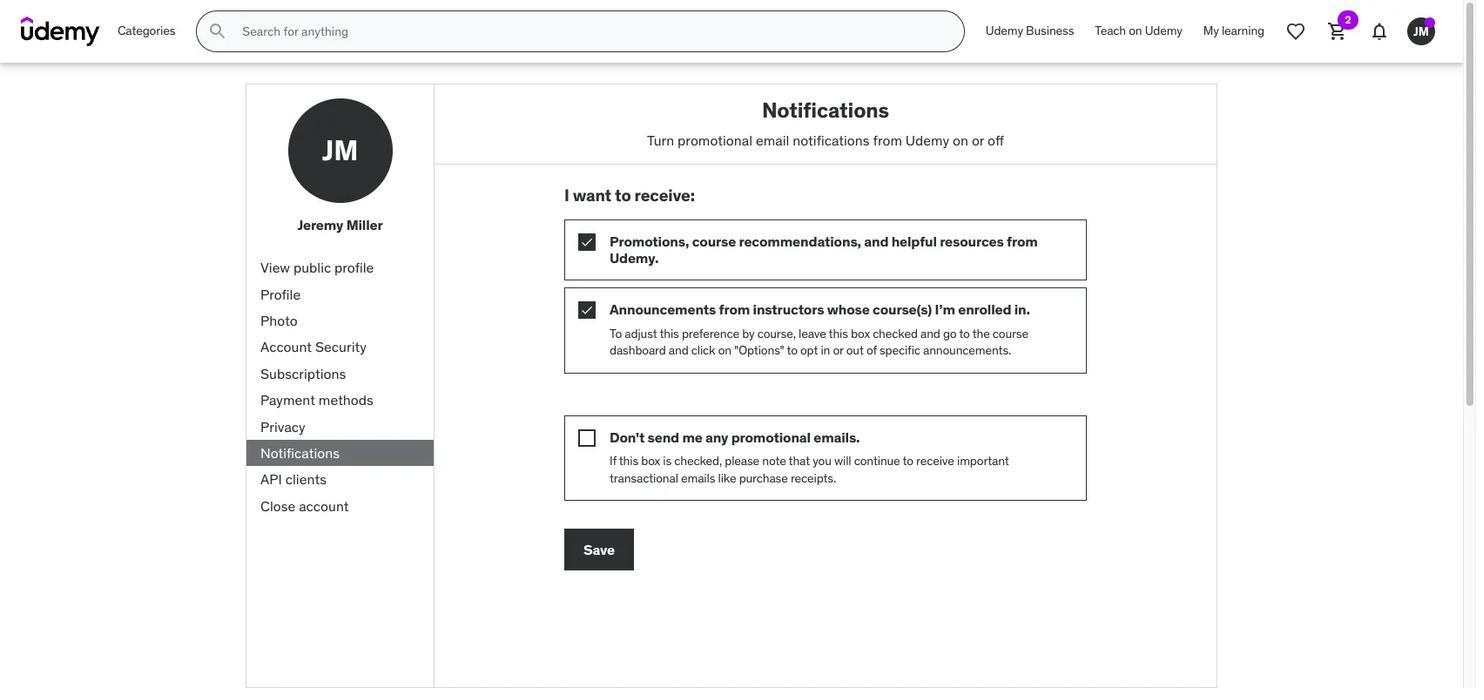 Task type: locate. For each thing, give the bounding box(es) containing it.
jm link
[[1401, 10, 1443, 52]]

recommendations,
[[739, 233, 862, 250]]

0 horizontal spatial this
[[619, 453, 639, 469]]

profile
[[335, 259, 374, 276]]

shopping cart with 2 items image
[[1328, 21, 1349, 42]]

udemy image
[[21, 17, 100, 46]]

0 vertical spatial on
[[1129, 23, 1143, 39]]

and left click
[[669, 343, 689, 358]]

0 horizontal spatial on
[[718, 343, 732, 358]]

notifications
[[762, 97, 890, 124], [260, 444, 340, 462]]

save button
[[565, 529, 634, 571]]

promotional right turn
[[678, 131, 753, 149]]

emails.
[[814, 428, 860, 446]]

account
[[260, 338, 312, 356]]

1 horizontal spatial jm
[[1414, 23, 1430, 39]]

to right go
[[960, 325, 970, 341]]

announcements
[[610, 301, 716, 318]]

from up by
[[719, 301, 750, 318]]

want
[[573, 185, 612, 206]]

small image down "want"
[[579, 233, 596, 251]]

to left the receive
[[903, 453, 914, 469]]

on right teach
[[1129, 23, 1143, 39]]

in
[[821, 343, 830, 358]]

0 vertical spatial box
[[851, 325, 870, 341]]

2 vertical spatial and
[[669, 343, 689, 358]]

1 small image from the top
[[579, 233, 596, 251]]

notifications up 'clients' at the bottom
[[260, 444, 340, 462]]

transactional
[[610, 470, 679, 486]]

udemy left my
[[1145, 23, 1183, 39]]

or left off
[[972, 131, 985, 149]]

api
[[260, 471, 282, 488]]

categories button
[[107, 10, 186, 52]]

jm right 'notifications' icon
[[1414, 23, 1430, 39]]

1 vertical spatial notifications
[[260, 444, 340, 462]]

0 horizontal spatial notifications
[[260, 444, 340, 462]]

1 vertical spatial on
[[953, 131, 969, 149]]

or
[[972, 131, 985, 149], [833, 343, 844, 358]]

1 vertical spatial small image
[[579, 302, 596, 319]]

0 horizontal spatial or
[[833, 343, 844, 358]]

1 vertical spatial from
[[1007, 233, 1038, 250]]

close account link
[[247, 493, 434, 519]]

1 horizontal spatial this
[[660, 325, 679, 341]]

0 horizontal spatial and
[[669, 343, 689, 358]]

from right the notifications
[[873, 131, 903, 149]]

photo link
[[247, 308, 434, 334]]

0 horizontal spatial box
[[641, 453, 660, 469]]

box up the out
[[851, 325, 870, 341]]

payment methods
[[260, 391, 374, 409]]

leave
[[799, 325, 827, 341]]

0 horizontal spatial course
[[692, 233, 736, 250]]

close account
[[260, 497, 349, 515]]

or inside notifications turn promotional email notifications from udemy on or off
[[972, 131, 985, 149]]

2 horizontal spatial from
[[1007, 233, 1038, 250]]

course right promotions,
[[692, 233, 736, 250]]

from inside announcements from instructors whose course(s) i'm enrolled in. to adjust this preference by course, leave this box checked and go to the  course dashboard and click on "options" to opt in or out of specific announcements.
[[719, 301, 750, 318]]

and left go
[[921, 325, 941, 341]]

or right in
[[833, 343, 844, 358]]

on inside notifications turn promotional email notifications from udemy on or off
[[953, 131, 969, 149]]

2 small image from the top
[[579, 302, 596, 319]]

from
[[873, 131, 903, 149], [1007, 233, 1038, 250], [719, 301, 750, 318]]

box inside announcements from instructors whose course(s) i'm enrolled in. to adjust this preference by course, leave this box checked and go to the  course dashboard and click on "options" to opt in or out of specific announcements.
[[851, 325, 870, 341]]

by
[[742, 325, 755, 341]]

privacy link
[[247, 413, 434, 440]]

0 vertical spatial or
[[972, 131, 985, 149]]

my
[[1204, 23, 1219, 39]]

course down in.
[[993, 325, 1029, 341]]

photo
[[260, 312, 298, 329]]

small image
[[579, 233, 596, 251], [579, 302, 596, 319]]

1 horizontal spatial notifications
[[762, 97, 890, 124]]

jm
[[1414, 23, 1430, 39], [322, 132, 358, 168]]

api clients link
[[247, 466, 434, 493]]

2 vertical spatial on
[[718, 343, 732, 358]]

receive:
[[635, 185, 695, 206]]

0 vertical spatial and
[[864, 233, 889, 250]]

0 horizontal spatial from
[[719, 301, 750, 318]]

0 vertical spatial jm
[[1414, 23, 1430, 39]]

1 horizontal spatial from
[[873, 131, 903, 149]]

api clients
[[260, 471, 327, 488]]

on left off
[[953, 131, 969, 149]]

notifications for notifications turn promotional email notifications from udemy on or off
[[762, 97, 890, 124]]

don't
[[610, 428, 645, 446]]

udemy left business
[[986, 23, 1024, 39]]

subscriptions
[[260, 365, 346, 382]]

this right if at the left of page
[[619, 453, 639, 469]]

0 vertical spatial notifications
[[762, 97, 890, 124]]

this down announcements on the left
[[660, 325, 679, 341]]

emails
[[681, 470, 716, 486]]

0 vertical spatial small image
[[579, 233, 596, 251]]

to left opt
[[787, 343, 798, 358]]

0 horizontal spatial udemy
[[906, 131, 950, 149]]

0 horizontal spatial jm
[[322, 132, 358, 168]]

udemy left off
[[906, 131, 950, 149]]

2 link
[[1317, 10, 1359, 52]]

and left the helpful
[[864, 233, 889, 250]]

profile
[[260, 285, 301, 303]]

this up in
[[829, 325, 849, 341]]

preference
[[682, 325, 740, 341]]

1 vertical spatial and
[[921, 325, 941, 341]]

i want to receive:
[[565, 185, 695, 206]]

announcements from instructors whose course(s) i'm enrolled in. to adjust this preference by course, leave this box checked and go to the  course dashboard and click on "options" to opt in or out of specific announcements.
[[610, 301, 1031, 358]]

payment methods link
[[247, 387, 434, 413]]

1 vertical spatial course
[[993, 325, 1029, 341]]

1 horizontal spatial course
[[993, 325, 1029, 341]]

security
[[315, 338, 367, 356]]

1 vertical spatial box
[[641, 453, 660, 469]]

close
[[260, 497, 296, 515]]

course
[[692, 233, 736, 250], [993, 325, 1029, 341]]

1 vertical spatial promotional
[[732, 428, 811, 446]]

small image for promotions, course recommendations, and helpful resources from udemy.
[[579, 233, 596, 251]]

box left 'is'
[[641, 453, 660, 469]]

note
[[763, 453, 786, 469]]

important
[[957, 453, 1009, 469]]

1 horizontal spatial box
[[851, 325, 870, 341]]

2 horizontal spatial udemy
[[1145, 23, 1183, 39]]

learning
[[1222, 23, 1265, 39]]

udemy
[[986, 23, 1024, 39], [1145, 23, 1183, 39], [906, 131, 950, 149]]

1 horizontal spatial or
[[972, 131, 985, 149]]

notifications up the notifications
[[762, 97, 890, 124]]

2 horizontal spatial and
[[921, 325, 941, 341]]

profile link
[[247, 281, 434, 308]]

1 vertical spatial or
[[833, 343, 844, 358]]

payment
[[260, 391, 315, 409]]

to
[[615, 185, 631, 206], [960, 325, 970, 341], [787, 343, 798, 358], [903, 453, 914, 469]]

promotional
[[678, 131, 753, 149], [732, 428, 811, 446]]

continue
[[854, 453, 901, 469]]

0 vertical spatial course
[[692, 233, 736, 250]]

notifications inside notifications turn promotional email notifications from udemy on or off
[[762, 97, 890, 124]]

on
[[1129, 23, 1143, 39], [953, 131, 969, 149], [718, 343, 732, 358]]

instructors
[[753, 301, 825, 318]]

jm up jeremy miller
[[322, 132, 358, 168]]

Search for anything text field
[[239, 17, 943, 46]]

my learning link
[[1193, 10, 1275, 52]]

0 vertical spatial from
[[873, 131, 903, 149]]

from right resources
[[1007, 233, 1038, 250]]

promotional up 'note'
[[732, 428, 811, 446]]

notifications inside notifications link
[[260, 444, 340, 462]]

view public profile link
[[247, 255, 434, 281]]

1 horizontal spatial and
[[864, 233, 889, 250]]

teach on udemy
[[1095, 23, 1183, 39]]

2 vertical spatial from
[[719, 301, 750, 318]]

turn
[[647, 131, 675, 149]]

1 horizontal spatial on
[[953, 131, 969, 149]]

of
[[867, 343, 877, 358]]

announcements.
[[923, 343, 1012, 358]]

helpful
[[892, 233, 937, 250]]

0 vertical spatial promotional
[[678, 131, 753, 149]]

small image left announcements on the left
[[579, 302, 596, 319]]

on right click
[[718, 343, 732, 358]]

account
[[299, 497, 349, 515]]

2 horizontal spatial on
[[1129, 23, 1143, 39]]

public
[[294, 259, 331, 276]]

checked
[[873, 325, 918, 341]]



Task type: vqa. For each thing, say whether or not it's contained in the screenshot.
Teach
yes



Task type: describe. For each thing, give the bounding box(es) containing it.
promotions,
[[610, 233, 689, 250]]

out
[[847, 343, 864, 358]]

any
[[706, 428, 729, 446]]

email
[[756, 131, 790, 149]]

purchase
[[739, 470, 788, 486]]

notifications turn promotional email notifications from udemy on or off
[[647, 97, 1004, 149]]

on inside announcements from instructors whose course(s) i'm enrolled in. to adjust this preference by course, leave this box checked and go to the  course dashboard and click on "options" to opt in or out of specific announcements.
[[718, 343, 732, 358]]

the
[[973, 325, 990, 341]]

adjust
[[625, 325, 657, 341]]

jm inside jm "link"
[[1414, 23, 1430, 39]]

dashboard
[[610, 343, 666, 358]]

small image for announcements from instructors whose course(s) i'm enrolled in.
[[579, 302, 596, 319]]

go
[[943, 325, 957, 341]]

box inside the 'don't send me any promotional emails. if this box is checked, please note that you will continue to receive important transactional emails like purchase receipts.'
[[641, 453, 660, 469]]

resources
[[940, 233, 1004, 250]]

wishlist image
[[1286, 21, 1307, 42]]

i
[[565, 185, 570, 206]]

2
[[1346, 13, 1352, 26]]

promotional inside notifications turn promotional email notifications from udemy on or off
[[678, 131, 753, 149]]

this inside the 'don't send me any promotional emails. if this box is checked, please note that you will continue to receive important transactional emails like purchase receipts.'
[[619, 453, 639, 469]]

enrolled
[[959, 301, 1012, 318]]

view
[[260, 259, 290, 276]]

receive
[[917, 453, 955, 469]]

notifications link
[[247, 440, 434, 466]]

course inside announcements from instructors whose course(s) i'm enrolled in. to adjust this preference by course, leave this box checked and go to the  course dashboard and click on "options" to opt in or out of specific announcements.
[[993, 325, 1029, 341]]

to right "want"
[[615, 185, 631, 206]]

submit search image
[[208, 21, 229, 42]]

business
[[1026, 23, 1074, 39]]

send
[[648, 428, 680, 446]]

small image
[[579, 429, 596, 447]]

opt
[[801, 343, 818, 358]]

udemy business link
[[976, 10, 1085, 52]]

click
[[692, 343, 716, 358]]

methods
[[319, 391, 374, 409]]

jeremy miller
[[297, 216, 383, 233]]

if
[[610, 453, 617, 469]]

promotions, course recommendations, and helpful resources from udemy.
[[610, 233, 1038, 267]]

privacy
[[260, 418, 306, 435]]

course inside promotions, course recommendations, and helpful resources from udemy.
[[692, 233, 736, 250]]

1 vertical spatial jm
[[322, 132, 358, 168]]

like
[[718, 470, 737, 486]]

will
[[835, 453, 852, 469]]

udemy inside notifications turn promotional email notifications from udemy on or off
[[906, 131, 950, 149]]

clients
[[286, 471, 327, 488]]

udemy business
[[986, 23, 1074, 39]]

please
[[725, 453, 760, 469]]

that
[[789, 453, 810, 469]]

notifications for notifications
[[260, 444, 340, 462]]

to
[[610, 325, 622, 341]]

subscriptions link
[[247, 360, 434, 387]]

course(s)
[[873, 301, 932, 318]]

in.
[[1015, 301, 1031, 318]]

checked,
[[675, 453, 722, 469]]

off
[[988, 131, 1004, 149]]

and inside promotions, course recommendations, and helpful resources from udemy.
[[864, 233, 889, 250]]

notifications
[[793, 131, 870, 149]]

1 horizontal spatial udemy
[[986, 23, 1024, 39]]

2 horizontal spatial this
[[829, 325, 849, 341]]

categories
[[118, 23, 175, 39]]

notifications image
[[1370, 21, 1390, 42]]

whose
[[827, 301, 870, 318]]

you
[[813, 453, 832, 469]]

jeremy
[[297, 216, 344, 233]]

promotional inside the 'don't send me any promotional emails. if this box is checked, please note that you will continue to receive important transactional emails like purchase receipts.'
[[732, 428, 811, 446]]

"options"
[[735, 343, 785, 358]]

from inside notifications turn promotional email notifications from udemy on or off
[[873, 131, 903, 149]]

specific
[[880, 343, 921, 358]]

or inside announcements from instructors whose course(s) i'm enrolled in. to adjust this preference by course, leave this box checked and go to the  course dashboard and click on "options" to opt in or out of specific announcements.
[[833, 343, 844, 358]]

view public profile
[[260, 259, 374, 276]]

account security
[[260, 338, 367, 356]]

you have alerts image
[[1425, 17, 1436, 28]]

udemy.
[[610, 249, 659, 267]]

from inside promotions, course recommendations, and helpful resources from udemy.
[[1007, 233, 1038, 250]]

teach
[[1095, 23, 1127, 39]]

my learning
[[1204, 23, 1265, 39]]

to inside the 'don't send me any promotional emails. if this box is checked, please note that you will continue to receive important transactional emails like purchase receipts.'
[[903, 453, 914, 469]]

is
[[663, 453, 672, 469]]

course,
[[758, 325, 796, 341]]

i'm
[[935, 301, 956, 318]]

teach on udemy link
[[1085, 10, 1193, 52]]

don't send me any promotional emails. if this box is checked, please note that you will continue to receive important transactional emails like purchase receipts.
[[610, 428, 1009, 486]]

miller
[[346, 216, 383, 233]]



